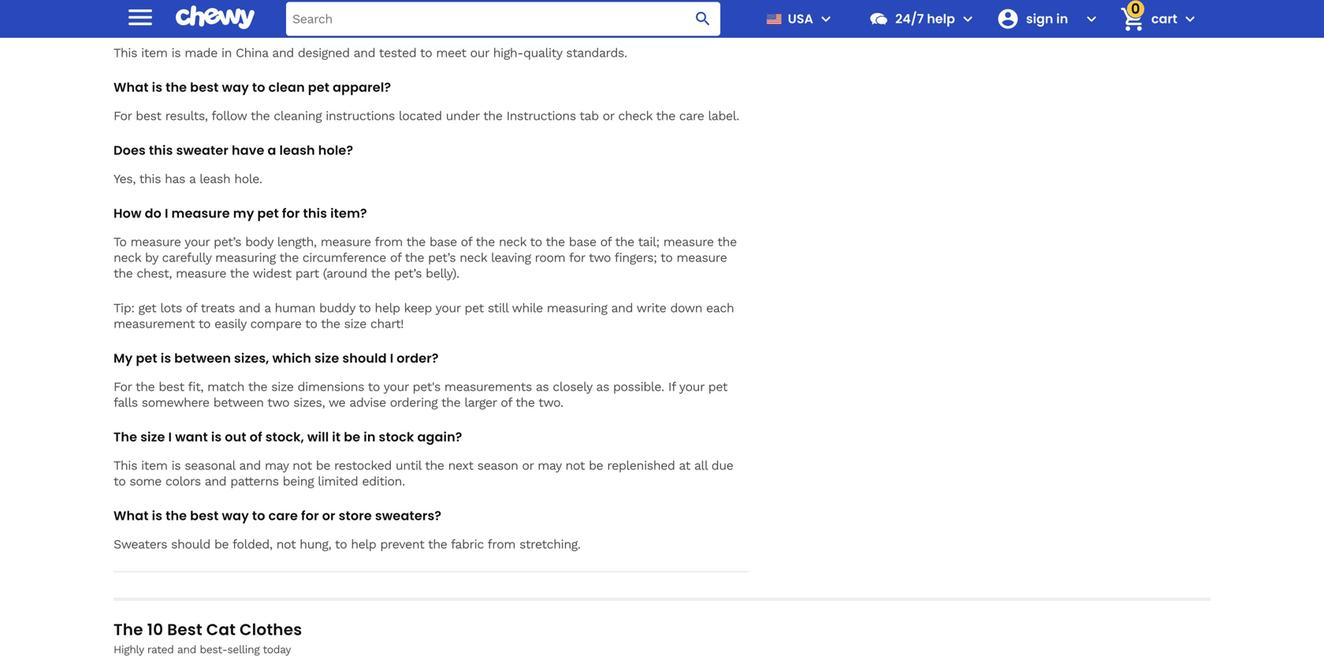 Task type: locate. For each thing, give the bounding box(es) containing it.
results,
[[165, 108, 208, 123]]

under
[[446, 108, 480, 123]]

best
[[190, 78, 219, 96], [136, 108, 161, 123], [159, 380, 184, 395], [190, 507, 219, 525]]

sizes,
[[234, 350, 269, 367], [293, 395, 325, 410]]

best up results,
[[190, 78, 219, 96]]

size left want
[[140, 429, 165, 446]]

help left help menu icon
[[927, 10, 956, 28]]

all
[[695, 459, 708, 474]]

be right it
[[344, 429, 361, 446]]

and left the tested
[[354, 45, 375, 60]]

1 vertical spatial care
[[269, 507, 298, 525]]

base up belly).
[[430, 235, 457, 250]]

i right do
[[165, 205, 168, 222]]

0 vertical spatial i
[[165, 205, 168, 222]]

0 horizontal spatial as
[[536, 380, 549, 395]]

1 vertical spatial pet's
[[428, 250, 456, 265]]

1 vertical spatial way
[[222, 507, 249, 525]]

to up advise
[[368, 380, 380, 395]]

1 vertical spatial two
[[267, 395, 290, 410]]

0 vertical spatial for
[[114, 108, 132, 123]]

Search text field
[[286, 2, 721, 36]]

1 vertical spatial what
[[114, 507, 149, 525]]

menu image right usa
[[817, 9, 836, 28]]

what is the best way to clean pet apparel?
[[114, 78, 391, 96]]

in left china
[[221, 45, 232, 60]]

2 horizontal spatial for
[[569, 250, 585, 265]]

1 horizontal spatial pet's
[[394, 266, 422, 281]]

1 vertical spatial for
[[569, 250, 585, 265]]

0 horizontal spatial base
[[430, 235, 457, 250]]

easily
[[215, 317, 246, 332]]

designed
[[298, 45, 350, 60]]

this up the "some"
[[114, 459, 137, 474]]

keep
[[404, 301, 432, 316]]

base left 'tail;' on the top of page
[[569, 235, 597, 250]]

1 horizontal spatial care
[[680, 108, 705, 123]]

how do i measure my pet for this item?
[[114, 205, 367, 222]]

way up "folded,"
[[222, 507, 249, 525]]

0 horizontal spatial two
[[267, 395, 290, 410]]

1 vertical spatial measuring
[[547, 301, 608, 316]]

measuring right while on the left of the page
[[547, 301, 608, 316]]

1 vertical spatial between
[[213, 395, 264, 410]]

for the best fit, match the size dimensions to your pet's measurements as closely as possible. if your pet falls somewhere between two sizes, we advise ordering the larger of the two.
[[114, 380, 728, 410]]

the up highly
[[114, 619, 143, 642]]

0 horizontal spatial or
[[322, 507, 336, 525]]

of inside the for the best fit, match the size dimensions to your pet's measurements as closely as possible. if your pet falls somewhere between two sizes, we advise ordering the larger of the two.
[[501, 395, 512, 410]]

between
[[174, 350, 231, 367], [213, 395, 264, 410]]

size down buddy
[[344, 317, 367, 332]]

1 horizontal spatial in
[[364, 429, 376, 446]]

0 horizontal spatial pet's
[[214, 235, 241, 250]]

0 vertical spatial item
[[141, 45, 168, 60]]

0 vertical spatial pet's
[[214, 235, 241, 250]]

as
[[536, 380, 549, 395], [596, 380, 610, 395]]

neck left leaving
[[460, 250, 487, 265]]

pet
[[308, 78, 330, 96], [257, 205, 279, 222], [465, 301, 484, 316], [136, 350, 158, 367], [709, 380, 728, 395]]

1 vertical spatial i
[[390, 350, 394, 367]]

1 horizontal spatial as
[[596, 380, 610, 395]]

your inside tip: get lots of treats and a human buddy to help keep your pet still while measuring and write down each measurement to easily compare to the size chart!
[[436, 301, 461, 316]]

and right china
[[272, 45, 294, 60]]

for
[[114, 108, 132, 123], [114, 380, 132, 395]]

what for what is the best way to care for or store sweaters?
[[114, 507, 149, 525]]

tip:
[[114, 301, 134, 316]]

sweaters?
[[375, 507, 442, 525]]

2 vertical spatial pet's
[[394, 266, 422, 281]]

best-
[[200, 644, 227, 657]]

sweaters should be folded, not hung, to help prevent the fabric from stretching.
[[114, 537, 581, 552]]

0 vertical spatial what
[[114, 78, 149, 96]]

size inside tip: get lots of treats and a human buddy to help keep your pet still while measuring and write down each measurement to easily compare to the size chart!
[[344, 317, 367, 332]]

to left the meet at the left
[[420, 45, 432, 60]]

0 vertical spatial way
[[222, 78, 249, 96]]

1 as from the left
[[536, 380, 549, 395]]

what for what is the best way to clean pet apparel?
[[114, 78, 149, 96]]

out
[[225, 429, 247, 446]]

1 vertical spatial sizes,
[[293, 395, 325, 410]]

your right keep
[[436, 301, 461, 316]]

1 this from the top
[[114, 45, 137, 60]]

your up "ordering"
[[384, 380, 409, 395]]

this
[[173, 15, 197, 33], [149, 142, 173, 159], [139, 172, 161, 187], [303, 205, 327, 222]]

fit,
[[188, 380, 203, 395]]

in left stock
[[364, 429, 376, 446]]

2 for from the top
[[114, 380, 132, 395]]

it
[[332, 429, 341, 446]]

this for this item is made in china and designed and tested to meet our high-quality standards.
[[114, 45, 137, 60]]

pet's
[[214, 235, 241, 250], [428, 250, 456, 265], [394, 266, 422, 281]]

best inside the for the best fit, match the size dimensions to your pet's measurements as closely as possible. if your pet falls somewhere between two sizes, we advise ordering the larger of the two.
[[159, 380, 184, 395]]

0 horizontal spatial for
[[282, 205, 300, 222]]

1 vertical spatial leash
[[200, 172, 230, 187]]

and left the write
[[612, 301, 633, 316]]

0 horizontal spatial measuring
[[215, 250, 276, 265]]

is right where
[[159, 15, 170, 33]]

get
[[138, 301, 156, 316]]

2 what from the top
[[114, 507, 149, 525]]

2 this from the top
[[114, 459, 137, 474]]

menu image left chewy home image at the left top
[[125, 1, 156, 33]]

1 vertical spatial help
[[375, 301, 400, 316]]

1 vertical spatial should
[[171, 537, 210, 552]]

0 vertical spatial sizes,
[[234, 350, 269, 367]]

care left label.
[[680, 108, 705, 123]]

1 horizontal spatial menu image
[[817, 9, 836, 28]]

this left has
[[139, 172, 161, 187]]

rated
[[147, 644, 174, 657]]

as up two.
[[536, 380, 549, 395]]

pet's left belly).
[[394, 266, 422, 281]]

1 horizontal spatial leash
[[280, 142, 315, 159]]

is down measurement
[[161, 350, 171, 367]]

and inside the 10 best cat clothes highly rated and best-selling today
[[177, 644, 196, 657]]

0 vertical spatial measuring
[[215, 250, 276, 265]]

neck down to
[[114, 250, 141, 265]]

0 vertical spatial this
[[114, 45, 137, 60]]

made?
[[200, 15, 246, 33]]

chewy home image
[[176, 0, 255, 35]]

match
[[207, 380, 245, 395]]

1 vertical spatial from
[[488, 537, 516, 552]]

tab
[[580, 108, 599, 123]]

1 the from the top
[[114, 429, 137, 446]]

if
[[669, 380, 676, 395]]

measuring down body
[[215, 250, 276, 265]]

24/7
[[896, 10, 924, 28]]

1 vertical spatial this
[[114, 459, 137, 474]]

size down my pet is between sizes, which size should i order?
[[271, 380, 294, 395]]

down
[[671, 301, 703, 316]]

to left the "some"
[[114, 474, 126, 489]]

i left want
[[168, 429, 172, 446]]

best up 'somewhere'
[[159, 380, 184, 395]]

today
[[263, 644, 291, 657]]

two inside the for the best fit, match the size dimensions to your pet's measurements as closely as possible. if your pet falls somewhere between two sizes, we advise ordering the larger of the two.
[[267, 395, 290, 410]]

0 horizontal spatial leash
[[200, 172, 230, 187]]

being
[[283, 474, 314, 489]]

closely
[[553, 380, 593, 395]]

sizes, up the match
[[234, 350, 269, 367]]

best down colors
[[190, 507, 219, 525]]

label.
[[708, 108, 740, 123]]

1 way from the top
[[222, 78, 249, 96]]

0 vertical spatial the
[[114, 429, 137, 446]]

sign in
[[1027, 10, 1069, 28]]

fabric
[[451, 537, 484, 552]]

to right fingers;
[[661, 250, 673, 265]]

your
[[185, 235, 210, 250], [436, 301, 461, 316], [384, 380, 409, 395], [680, 380, 705, 395]]

cleaning
[[274, 108, 322, 123]]

want
[[175, 429, 208, 446]]

where is this made?
[[114, 15, 246, 33]]

from up circumference
[[375, 235, 403, 250]]

1 horizontal spatial should
[[343, 350, 387, 367]]

a right has
[[189, 172, 196, 187]]

1 horizontal spatial may
[[538, 459, 562, 474]]

two left fingers;
[[589, 250, 611, 265]]

and down best
[[177, 644, 196, 657]]

tail;
[[638, 235, 660, 250]]

0 vertical spatial from
[[375, 235, 403, 250]]

order?
[[397, 350, 439, 367]]

for inside the for the best fit, match the size dimensions to your pet's measurements as closely as possible. if your pet falls somewhere between two sizes, we advise ordering the larger of the two.
[[114, 380, 132, 395]]

1 vertical spatial or
[[522, 459, 534, 474]]

two up stock,
[[267, 395, 290, 410]]

0 horizontal spatial should
[[171, 537, 210, 552]]

for up "hung,"
[[301, 507, 319, 525]]

we
[[329, 395, 346, 410]]

help inside tip: get lots of treats and a human buddy to help keep your pet still while measuring and write down each measurement to easily compare to the size chart!
[[375, 301, 400, 316]]

your up carefully
[[185, 235, 210, 250]]

this inside this item is seasonal and may not be restocked until the next season or may not be replenished at all due to some colors and patterns being limited edition.
[[114, 459, 137, 474]]

1 base from the left
[[430, 235, 457, 250]]

to up "folded,"
[[252, 507, 265, 525]]

the inside tip: get lots of treats and a human buddy to help keep your pet still while measuring and write down each measurement to easily compare to the size chart!
[[321, 317, 340, 332]]

1 vertical spatial in
[[364, 429, 376, 446]]

2 vertical spatial a
[[264, 301, 271, 316]]

0 horizontal spatial may
[[265, 459, 289, 474]]

best
[[167, 619, 203, 642]]

2 horizontal spatial pet's
[[428, 250, 456, 265]]

menu image
[[125, 1, 156, 33], [817, 9, 836, 28]]

2 item from the top
[[141, 459, 168, 474]]

tested
[[379, 45, 417, 60]]

or right tab
[[603, 108, 615, 123]]

items image
[[1119, 5, 1147, 33]]

in
[[221, 45, 232, 60], [364, 429, 376, 446]]

1 vertical spatial the
[[114, 619, 143, 642]]

for up does on the top left of page
[[114, 108, 132, 123]]

0 vertical spatial a
[[268, 142, 276, 159]]

a right have
[[268, 142, 276, 159]]

to down the human
[[305, 317, 317, 332]]

which
[[272, 350, 312, 367]]

measure up by
[[131, 235, 181, 250]]

folded,
[[233, 537, 273, 552]]

0 vertical spatial for
[[282, 205, 300, 222]]

for inside to measure your pet's body length, measure from the base of the neck to the base of the tail; measure the neck by carefully measuring the circumference of the pet's neck leaving room for two fingers; to measure the chest, measure the widest part (around the pet's belly).
[[569, 250, 585, 265]]

2 horizontal spatial or
[[603, 108, 615, 123]]

2 vertical spatial i
[[168, 429, 172, 446]]

neck
[[499, 235, 527, 250], [114, 250, 141, 265], [460, 250, 487, 265]]

the
[[114, 429, 137, 446], [114, 619, 143, 642]]

a up 'compare'
[[264, 301, 271, 316]]

1 horizontal spatial base
[[569, 235, 597, 250]]

1 horizontal spatial from
[[488, 537, 516, 552]]

for up length,
[[282, 205, 300, 222]]

the inside the 10 best cat clothes highly rated and best-selling today
[[114, 619, 143, 642]]

care down being
[[269, 507, 298, 525]]

1 item from the top
[[141, 45, 168, 60]]

have
[[232, 142, 265, 159]]

should down chart!
[[343, 350, 387, 367]]

and up easily
[[239, 301, 260, 316]]

what up does on the top left of page
[[114, 78, 149, 96]]

the down falls
[[114, 429, 137, 446]]

pet's up belly).
[[428, 250, 456, 265]]

0 vertical spatial two
[[589, 250, 611, 265]]

1 vertical spatial item
[[141, 459, 168, 474]]

is down where
[[152, 78, 163, 96]]

restocked
[[334, 459, 392, 474]]

1 vertical spatial for
[[114, 380, 132, 395]]

2 way from the top
[[222, 507, 249, 525]]

0 horizontal spatial care
[[269, 507, 298, 525]]

this down where
[[114, 45, 137, 60]]

2 vertical spatial or
[[322, 507, 336, 525]]

1 horizontal spatial or
[[522, 459, 534, 474]]

high-
[[493, 45, 524, 60]]

for up falls
[[114, 380, 132, 395]]

0 horizontal spatial in
[[221, 45, 232, 60]]

item inside this item is seasonal and may not be restocked until the next season or may not be replenished at all due to some colors and patterns being limited edition.
[[141, 459, 168, 474]]

0 horizontal spatial from
[[375, 235, 403, 250]]

help up chart!
[[375, 301, 400, 316]]

the inside this item is seasonal and may not be restocked until the next season or may not be replenished at all due to some colors and patterns being limited edition.
[[425, 459, 444, 474]]

chewy support image
[[869, 9, 890, 29]]

or inside this item is seasonal and may not be restocked until the next season or may not be replenished at all due to some colors and patterns being limited edition.
[[522, 459, 534, 474]]

i left the order?
[[390, 350, 394, 367]]

neck up leaving
[[499, 235, 527, 250]]

leash down cleaning
[[280, 142, 315, 159]]

item down where
[[141, 45, 168, 60]]

1 horizontal spatial sizes,
[[293, 395, 325, 410]]

as right closely
[[596, 380, 610, 395]]

or
[[603, 108, 615, 123], [522, 459, 534, 474], [322, 507, 336, 525]]

1 horizontal spatial measuring
[[547, 301, 608, 316]]

may
[[265, 459, 289, 474], [538, 459, 562, 474]]

two
[[589, 250, 611, 265], [267, 395, 290, 410]]

highly
[[114, 644, 144, 657]]

1 what from the top
[[114, 78, 149, 96]]

compare
[[250, 317, 302, 332]]

and
[[272, 45, 294, 60], [354, 45, 375, 60], [239, 301, 260, 316], [612, 301, 633, 316], [239, 459, 261, 474], [205, 474, 227, 489], [177, 644, 196, 657]]

should right "sweaters"
[[171, 537, 210, 552]]

prevent
[[380, 537, 425, 552]]

between up the fit,
[[174, 350, 231, 367]]

not up being
[[293, 459, 312, 474]]

2 the from the top
[[114, 619, 143, 642]]

tip: get lots of treats and a human buddy to help keep your pet still while measuring and write down each measurement to easily compare to the size chart!
[[114, 301, 734, 332]]

1 horizontal spatial two
[[589, 250, 611, 265]]

our
[[470, 45, 489, 60]]

for right "room" at the left top of the page
[[569, 250, 585, 265]]

pet inside the for the best fit, match the size dimensions to your pet's measurements as closely as possible. if your pet falls somewhere between two sizes, we advise ordering the larger of the two.
[[709, 380, 728, 395]]

two inside to measure your pet's body length, measure from the base of the neck to the base of the tail; measure the neck by carefully measuring the circumference of the pet's neck leaving room for two fingers; to measure the chest, measure the widest part (around the pet's belly).
[[589, 250, 611, 265]]

from right fabric
[[488, 537, 516, 552]]

1 horizontal spatial for
[[301, 507, 319, 525]]

how
[[114, 205, 142, 222]]

a inside tip: get lots of treats and a human buddy to help keep your pet still while measuring and write down each measurement to easily compare to the size chart!
[[264, 301, 271, 316]]

the size i want is out of stock, will it be in stock again?
[[114, 429, 463, 446]]

1 vertical spatial a
[[189, 172, 196, 187]]

way up follow on the top of the page
[[222, 78, 249, 96]]

to measure your pet's body length, measure from the base of the neck to the base of the tail; measure the neck by carefully measuring the circumference of the pet's neck leaving room for two fingers; to measure the chest, measure the widest part (around the pet's belly).
[[114, 235, 737, 281]]

account menu image
[[1083, 9, 1102, 28]]

measure up circumference
[[321, 235, 371, 250]]

this left item?
[[303, 205, 327, 222]]

is up colors
[[172, 459, 181, 474]]

1 for from the top
[[114, 108, 132, 123]]

leash
[[280, 142, 315, 159], [200, 172, 230, 187]]

sign in link
[[990, 0, 1079, 38]]

to left clean
[[252, 78, 265, 96]]

0 vertical spatial leash
[[280, 142, 315, 159]]

help down store
[[351, 537, 376, 552]]

the
[[166, 78, 187, 96], [251, 108, 270, 123], [483, 108, 503, 123], [656, 108, 676, 123], [407, 235, 426, 250], [476, 235, 495, 250], [546, 235, 565, 250], [615, 235, 635, 250], [718, 235, 737, 250], [279, 250, 299, 265], [405, 250, 424, 265], [114, 266, 133, 281], [230, 266, 249, 281], [371, 266, 390, 281], [321, 317, 340, 332], [136, 380, 155, 395], [248, 380, 267, 395], [441, 395, 461, 410], [516, 395, 535, 410], [425, 459, 444, 474], [166, 507, 187, 525], [428, 537, 447, 552]]

what up "sweaters"
[[114, 507, 149, 525]]

sizes, down dimensions
[[293, 395, 325, 410]]

between down the match
[[213, 395, 264, 410]]



Task type: vqa. For each thing, say whether or not it's contained in the screenshot.
75's New
no



Task type: describe. For each thing, give the bounding box(es) containing it.
measuring inside to measure your pet's body length, measure from the base of the neck to the base of the tail; measure the neck by carefully measuring the circumference of the pet's neck leaving room for two fingers; to measure the chest, measure the widest part (around the pet's belly).
[[215, 250, 276, 265]]

my
[[114, 350, 133, 367]]

widest
[[253, 266, 292, 281]]

yes, this has a leash hole.
[[114, 172, 262, 187]]

ordering
[[390, 395, 438, 410]]

what is the best way to care for or store sweaters?
[[114, 507, 442, 525]]

hole.
[[234, 172, 262, 187]]

pet inside tip: get lots of treats and a human buddy to help keep your pet still while measuring and write down each measurement to easily compare to the size chart!
[[465, 301, 484, 316]]

meet
[[436, 45, 466, 60]]

of inside tip: get lots of treats and a human buddy to help keep your pet still while measuring and write down each measurement to easily compare to the size chart!
[[186, 301, 197, 316]]

0 vertical spatial help
[[927, 10, 956, 28]]

until
[[396, 459, 422, 474]]

standards.
[[566, 45, 627, 60]]

24/7 help link
[[863, 0, 956, 38]]

measurements
[[445, 380, 532, 395]]

sizes, inside the for the best fit, match the size dimensions to your pet's measurements as closely as possible. if your pet falls somewhere between two sizes, we advise ordering the larger of the two.
[[293, 395, 325, 410]]

next
[[448, 459, 474, 474]]

size up dimensions
[[315, 350, 339, 367]]

cart link
[[1114, 0, 1178, 38]]

cat
[[206, 619, 236, 642]]

limited
[[318, 474, 358, 489]]

be up limited
[[316, 459, 330, 474]]

sweater
[[176, 142, 229, 159]]

circumference
[[303, 250, 386, 265]]

do
[[145, 205, 162, 222]]

your inside to measure your pet's body length, measure from the base of the neck to the base of the tail; measure the neck by carefully measuring the circumference of the pet's neck leaving room for two fingers; to measure the chest, measure the widest part (around the pet's belly).
[[185, 235, 210, 250]]

falls
[[114, 395, 138, 410]]

my
[[233, 205, 254, 222]]

0 vertical spatial or
[[603, 108, 615, 123]]

2 as from the left
[[596, 380, 610, 395]]

edition.
[[362, 474, 405, 489]]

i for how do i measure my pet for this item?
[[165, 205, 168, 222]]

0 horizontal spatial menu image
[[125, 1, 156, 33]]

measure down yes, this has a leash hole.
[[172, 205, 230, 222]]

chest,
[[137, 266, 172, 281]]

not left the replenished
[[566, 459, 585, 474]]

china
[[236, 45, 268, 60]]

this up the made
[[173, 15, 197, 33]]

measuring inside tip: get lots of treats and a human buddy to help keep your pet still while measuring and write down each measurement to easily compare to the size chart!
[[547, 301, 608, 316]]

0 vertical spatial between
[[174, 350, 231, 367]]

where
[[114, 15, 156, 33]]

two.
[[539, 395, 564, 410]]

sweaters
[[114, 537, 167, 552]]

advise
[[350, 395, 386, 410]]

menu image inside 'usa' dropdown button
[[817, 9, 836, 28]]

still
[[488, 301, 509, 316]]

cart menu image
[[1181, 9, 1200, 28]]

store
[[339, 507, 372, 525]]

2 may from the left
[[538, 459, 562, 474]]

between inside the for the best fit, match the size dimensions to your pet's measurements as closely as possible. if your pet falls somewhere between two sizes, we advise ordering the larger of the two.
[[213, 395, 264, 410]]

this for this item is seasonal and may not be restocked until the next season or may not be replenished at all due to some colors and patterns being limited edition.
[[114, 459, 137, 474]]

the for size
[[114, 429, 137, 446]]

be left the replenished
[[589, 459, 604, 474]]

24/7 help
[[896, 10, 956, 28]]

selling
[[227, 644, 260, 657]]

made
[[185, 45, 218, 60]]

yes,
[[114, 172, 136, 187]]

2 vertical spatial help
[[351, 537, 376, 552]]

colors
[[166, 474, 201, 489]]

to up "room" at the left top of the page
[[530, 235, 542, 250]]

stock,
[[266, 429, 304, 446]]

way for clean
[[222, 78, 249, 96]]

instructions
[[326, 108, 395, 123]]

fingers;
[[615, 250, 657, 265]]

this right does on the top left of page
[[149, 142, 173, 159]]

1 horizontal spatial neck
[[460, 250, 487, 265]]

measure right 'tail;' on the top of page
[[664, 235, 714, 250]]

2 vertical spatial for
[[301, 507, 319, 525]]

0 vertical spatial in
[[221, 45, 232, 60]]

help menu image
[[959, 9, 978, 28]]

seasonal
[[185, 459, 235, 474]]

0 horizontal spatial neck
[[114, 250, 141, 265]]

quality
[[524, 45, 563, 60]]

hung,
[[300, 537, 331, 552]]

treats
[[201, 301, 235, 316]]

1 may from the left
[[265, 459, 289, 474]]

measurement
[[114, 317, 195, 332]]

stretching.
[[520, 537, 581, 552]]

chart!
[[371, 317, 404, 332]]

to inside this item is seasonal and may not be restocked until the next season or may not be replenished at all due to some colors and patterns being limited edition.
[[114, 474, 126, 489]]

usa
[[788, 10, 814, 28]]

for for for the best fit, match the size dimensions to your pet's measurements as closely as possible. if your pet falls somewhere between two sizes, we advise ordering the larger of the two.
[[114, 380, 132, 395]]

is inside this item is seasonal and may not be restocked until the next season or may not be replenished at all due to some colors and patterns being limited edition.
[[172, 459, 181, 474]]

carefully
[[162, 250, 211, 265]]

0 vertical spatial should
[[343, 350, 387, 367]]

measure down carefully
[[176, 266, 226, 281]]

instructions
[[507, 108, 576, 123]]

body
[[245, 235, 273, 250]]

check
[[619, 108, 653, 123]]

room
[[535, 250, 566, 265]]

0 horizontal spatial sizes,
[[234, 350, 269, 367]]

item for seasonal
[[141, 459, 168, 474]]

human
[[275, 301, 315, 316]]

not left "hung,"
[[276, 537, 296, 552]]

the 10 best cat clothes highly rated and best-selling today
[[114, 619, 302, 657]]

to down treats
[[198, 317, 211, 332]]

is left the made
[[172, 45, 181, 60]]

apparel?
[[333, 78, 391, 96]]

this item is seasonal and may not be restocked until the next season or may not be replenished at all due to some colors and patterns being limited edition.
[[114, 459, 734, 489]]

stock
[[379, 429, 414, 446]]

0 vertical spatial care
[[680, 108, 705, 123]]

to up chart!
[[359, 301, 371, 316]]

in
[[1057, 10, 1069, 28]]

season
[[478, 459, 518, 474]]

is left out
[[211, 429, 222, 446]]

due
[[712, 459, 734, 474]]

i for the size i want is out of stock, will it be in stock again?
[[168, 429, 172, 446]]

part
[[296, 266, 319, 281]]

patterns
[[230, 474, 279, 489]]

item?
[[330, 205, 367, 222]]

clothes
[[240, 619, 302, 642]]

leaving
[[491, 250, 531, 265]]

2 base from the left
[[569, 235, 597, 250]]

for for for best results, follow the cleaning instructions located under the instructions tab or check the care label.
[[114, 108, 132, 123]]

clean
[[269, 78, 305, 96]]

my pet is between sizes, which size should i order?
[[114, 350, 439, 367]]

at
[[679, 459, 691, 474]]

way for care
[[222, 507, 249, 525]]

2 horizontal spatial neck
[[499, 235, 527, 250]]

size inside the for the best fit, match the size dimensions to your pet's measurements as closely as possible. if your pet falls somewhere between two sizes, we advise ordering the larger of the two.
[[271, 380, 294, 395]]

measure up down
[[677, 250, 727, 265]]

your right 'if'
[[680, 380, 705, 395]]

is up "sweaters"
[[152, 507, 163, 525]]

and down seasonal
[[205, 474, 227, 489]]

Product search field
[[286, 2, 721, 36]]

possible.
[[613, 380, 665, 395]]

the for 10
[[114, 619, 143, 642]]

to right "hung,"
[[335, 537, 347, 552]]

to inside the for the best fit, match the size dimensions to your pet's measurements as closely as possible. if your pet falls somewhere between two sizes, we advise ordering the larger of the two.
[[368, 380, 380, 395]]

by
[[145, 250, 158, 265]]

does
[[114, 142, 146, 159]]

write
[[637, 301, 667, 316]]

best left results,
[[136, 108, 161, 123]]

and up patterns
[[239, 459, 261, 474]]

from inside to measure your pet's body length, measure from the base of the neck to the base of the tail; measure the neck by carefully measuring the circumference of the pet's neck leaving room for two fingers; to measure the chest, measure the widest part (around the pet's belly).
[[375, 235, 403, 250]]

item for made
[[141, 45, 168, 60]]

for best results, follow the cleaning instructions located under the instructions tab or check the care label.
[[114, 108, 740, 123]]

this item is made in china and designed and tested to meet our high-quality standards.
[[114, 45, 627, 60]]

submit search image
[[694, 9, 713, 28]]

be left "folded,"
[[214, 537, 229, 552]]

some
[[130, 474, 162, 489]]



